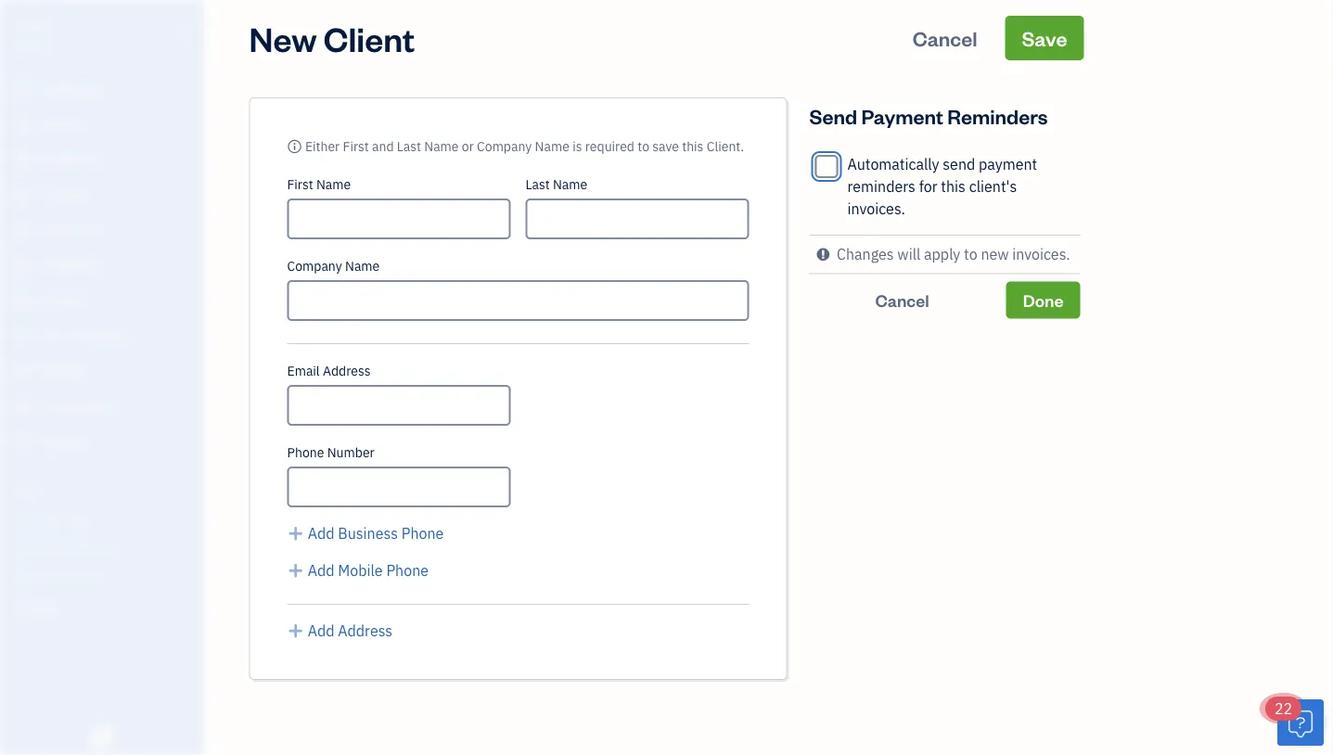 Task type: locate. For each thing, give the bounding box(es) containing it.
add address button
[[287, 620, 393, 642]]

this right save on the top
[[682, 138, 704, 155]]

1 vertical spatial invoices.
[[1013, 245, 1071, 264]]

cancel button up send payment reminders
[[896, 16, 995, 60]]

2 add from the top
[[308, 561, 335, 581]]

new
[[249, 16, 317, 60]]

2 plus image from the top
[[287, 560, 304, 582]]

save
[[1022, 25, 1068, 51]]

required
[[585, 138, 635, 155]]

name down either
[[316, 176, 351, 193]]

address for add address
[[338, 621, 393, 641]]

either
[[305, 138, 340, 155]]

timer image
[[12, 328, 34, 346]]

1 horizontal spatial invoices.
[[1013, 245, 1071, 264]]

team members image
[[14, 510, 199, 525]]

3 add from the top
[[308, 621, 335, 641]]

plus image
[[287, 523, 304, 545], [287, 560, 304, 582]]

1 vertical spatial address
[[338, 621, 393, 641]]

invoice image
[[12, 187, 34, 205]]

1 vertical spatial this
[[941, 177, 966, 196]]

resource center badge image
[[1278, 700, 1324, 746]]

company name
[[287, 258, 380, 275]]

plus image for add business phone
[[287, 523, 304, 545]]

1 horizontal spatial first
[[343, 138, 369, 155]]

cancel button
[[896, 16, 995, 60], [810, 282, 996, 319]]

cancel
[[913, 25, 978, 51], [876, 289, 930, 311]]

invoices. up done
[[1013, 245, 1071, 264]]

cancel button down will
[[810, 282, 996, 319]]

First Name text field
[[287, 199, 511, 239]]

1 vertical spatial phone
[[402, 524, 444, 543]]

chart image
[[12, 398, 34, 417]]

0 vertical spatial cancel button
[[896, 16, 995, 60]]

plus image for add mobile phone
[[287, 560, 304, 582]]

client
[[324, 16, 415, 60]]

last down either first and last name or company name is required to save this client.
[[526, 176, 550, 193]]

is
[[573, 138, 582, 155]]

email address
[[287, 362, 371, 380]]

either first and last name or company name is required to save this client.
[[305, 138, 744, 155]]

add inside button
[[308, 621, 335, 641]]

0 horizontal spatial to
[[638, 138, 650, 155]]

0 vertical spatial cancel
[[913, 25, 978, 51]]

2 vertical spatial add
[[308, 621, 335, 641]]

1 vertical spatial plus image
[[287, 560, 304, 582]]

phone right mobile at the left bottom of page
[[386, 561, 429, 581]]

primary image
[[287, 138, 302, 155]]

project image
[[12, 292, 34, 311]]

first name
[[287, 176, 351, 193]]

address down add mobile phone
[[338, 621, 393, 641]]

to left new
[[964, 245, 978, 264]]

first down primary 'icon'
[[287, 176, 313, 193]]

send payment reminders
[[810, 103, 1048, 129]]

1 add from the top
[[308, 524, 335, 543]]

invoices. down reminders
[[848, 199, 906, 219]]

phone for add mobile phone
[[386, 561, 429, 581]]

address inside button
[[338, 621, 393, 641]]

plus image up plus image
[[287, 560, 304, 582]]

1 plus image from the top
[[287, 523, 304, 545]]

phone for add business phone
[[402, 524, 444, 543]]

dashboard image
[[12, 81, 34, 99]]

add
[[308, 524, 335, 543], [308, 561, 335, 581], [308, 621, 335, 641]]

plus image left "business"
[[287, 523, 304, 545]]

changes
[[837, 245, 894, 264]]

plus image
[[287, 620, 304, 642]]

to left save on the top
[[638, 138, 650, 155]]

0 vertical spatial invoices.
[[848, 199, 906, 219]]

to
[[638, 138, 650, 155], [964, 245, 978, 264]]

1 vertical spatial add
[[308, 561, 335, 581]]

0 vertical spatial add
[[308, 524, 335, 543]]

1 horizontal spatial last
[[526, 176, 550, 193]]

cancel up send payment reminders
[[913, 25, 978, 51]]

name
[[424, 138, 459, 155], [535, 138, 570, 155], [316, 176, 351, 193], [553, 176, 588, 193], [345, 258, 380, 275]]

1 vertical spatial cancel
[[876, 289, 930, 311]]

0 horizontal spatial invoices.
[[848, 199, 906, 219]]

phone inside button
[[402, 524, 444, 543]]

add left mobile at the left bottom of page
[[308, 561, 335, 581]]

this
[[682, 138, 704, 155], [941, 177, 966, 196]]

company right or
[[477, 138, 532, 155]]

or
[[462, 138, 474, 155]]

will
[[898, 245, 921, 264]]

1 horizontal spatial this
[[941, 177, 966, 196]]

phone
[[287, 444, 324, 461], [402, 524, 444, 543], [386, 561, 429, 581]]

freshbooks image
[[87, 726, 117, 748]]

mobile
[[338, 561, 383, 581]]

invoices.
[[848, 199, 906, 219], [1013, 245, 1071, 264]]

send
[[943, 155, 976, 174]]

add right plus image
[[308, 621, 335, 641]]

last
[[397, 138, 421, 155], [526, 176, 550, 193]]

1 horizontal spatial to
[[964, 245, 978, 264]]

cancel down will
[[876, 289, 930, 311]]

phone down phone number text field
[[402, 524, 444, 543]]

0 vertical spatial company
[[477, 138, 532, 155]]

2 vertical spatial phone
[[386, 561, 429, 581]]

client image
[[12, 116, 34, 135]]

0 horizontal spatial this
[[682, 138, 704, 155]]

name down 'first name' text box
[[345, 258, 380, 275]]

phone left number on the left bottom
[[287, 444, 324, 461]]

0 horizontal spatial last
[[397, 138, 421, 155]]

done
[[1023, 289, 1064, 311]]

done button
[[1007, 282, 1081, 319]]

company down first name
[[287, 258, 342, 275]]

this down the send
[[941, 177, 966, 196]]

add for add address
[[308, 621, 335, 641]]

company
[[477, 138, 532, 155], [287, 258, 342, 275]]

address right email
[[323, 362, 371, 380]]

0 vertical spatial first
[[343, 138, 369, 155]]

money image
[[12, 363, 34, 381]]

bank connections image
[[14, 570, 199, 585]]

payment
[[979, 155, 1038, 174]]

add mobile phone button
[[287, 560, 429, 582]]

apps image
[[14, 481, 199, 496]]

first
[[343, 138, 369, 155], [287, 176, 313, 193]]

email
[[287, 362, 320, 380]]

add inside button
[[308, 524, 335, 543]]

name down is
[[553, 176, 588, 193]]

0 horizontal spatial company
[[287, 258, 342, 275]]

and
[[372, 138, 394, 155]]

22
[[1275, 699, 1293, 719]]

first left and
[[343, 138, 369, 155]]

apply
[[924, 245, 961, 264]]

0 vertical spatial address
[[323, 362, 371, 380]]

1 vertical spatial first
[[287, 176, 313, 193]]

0 vertical spatial plus image
[[287, 523, 304, 545]]

cancel for top cancel "button"
[[913, 25, 978, 51]]

reminders
[[948, 103, 1048, 129]]

name for company name
[[345, 258, 380, 275]]

address
[[323, 362, 371, 380], [338, 621, 393, 641]]

last right and
[[397, 138, 421, 155]]

0 horizontal spatial first
[[287, 176, 313, 193]]

add left "business"
[[308, 524, 335, 543]]

expense image
[[12, 257, 34, 276]]

add inside button
[[308, 561, 335, 581]]

exclamationcircle image
[[817, 243, 830, 266]]

phone inside button
[[386, 561, 429, 581]]

0 vertical spatial last
[[397, 138, 421, 155]]



Task type: describe. For each thing, give the bounding box(es) containing it.
payment image
[[12, 222, 34, 240]]

business
[[338, 524, 398, 543]]

Company Name text field
[[287, 280, 749, 321]]

for
[[919, 177, 938, 196]]

name left or
[[424, 138, 459, 155]]

0 vertical spatial this
[[682, 138, 704, 155]]

1 horizontal spatial company
[[477, 138, 532, 155]]

name left is
[[535, 138, 570, 155]]

estimate image
[[12, 151, 34, 170]]

report image
[[12, 433, 34, 452]]

phone number
[[287, 444, 375, 461]]

add business phone button
[[287, 523, 444, 545]]

number
[[327, 444, 375, 461]]

reminders
[[848, 177, 916, 196]]

22 button
[[1266, 697, 1324, 746]]

new client
[[249, 16, 415, 60]]

add for add business phone
[[308, 524, 335, 543]]

settings image
[[14, 600, 199, 614]]

send
[[810, 103, 858, 129]]

apple
[[15, 16, 55, 36]]

payment
[[862, 103, 944, 129]]

save button
[[1005, 16, 1084, 60]]

address for email address
[[323, 362, 371, 380]]

0 vertical spatial to
[[638, 138, 650, 155]]

this inside automatically send payment reminders for this client's invoices.
[[941, 177, 966, 196]]

client's
[[969, 177, 1017, 196]]

add address
[[308, 621, 393, 641]]

apple owner
[[15, 16, 55, 52]]

add mobile phone
[[308, 561, 429, 581]]

Phone Number text field
[[287, 467, 511, 508]]

automatically
[[848, 155, 940, 174]]

last name
[[526, 176, 588, 193]]

1 vertical spatial last
[[526, 176, 550, 193]]

1 vertical spatial to
[[964, 245, 978, 264]]

new
[[981, 245, 1009, 264]]

name for last name
[[553, 176, 588, 193]]

name for first name
[[316, 176, 351, 193]]

cancel for the bottom cancel "button"
[[876, 289, 930, 311]]

automatically send payment reminders for this client's invoices.
[[848, 155, 1038, 219]]

changes will apply to new invoices.
[[837, 245, 1071, 264]]

main element
[[0, 0, 251, 755]]

add business phone
[[308, 524, 444, 543]]

save
[[653, 138, 679, 155]]

1 vertical spatial cancel button
[[810, 282, 996, 319]]

Last Name text field
[[526, 199, 749, 239]]

add for add mobile phone
[[308, 561, 335, 581]]

1 vertical spatial company
[[287, 258, 342, 275]]

client.
[[707, 138, 744, 155]]

owner
[[15, 37, 49, 52]]

0 vertical spatial phone
[[287, 444, 324, 461]]

invoices. inside automatically send payment reminders for this client's invoices.
[[848, 199, 906, 219]]

Email Address text field
[[287, 385, 511, 426]]

items and services image
[[14, 540, 199, 555]]



Task type: vqa. For each thing, say whether or not it's contained in the screenshot.
'Add Address' button
yes



